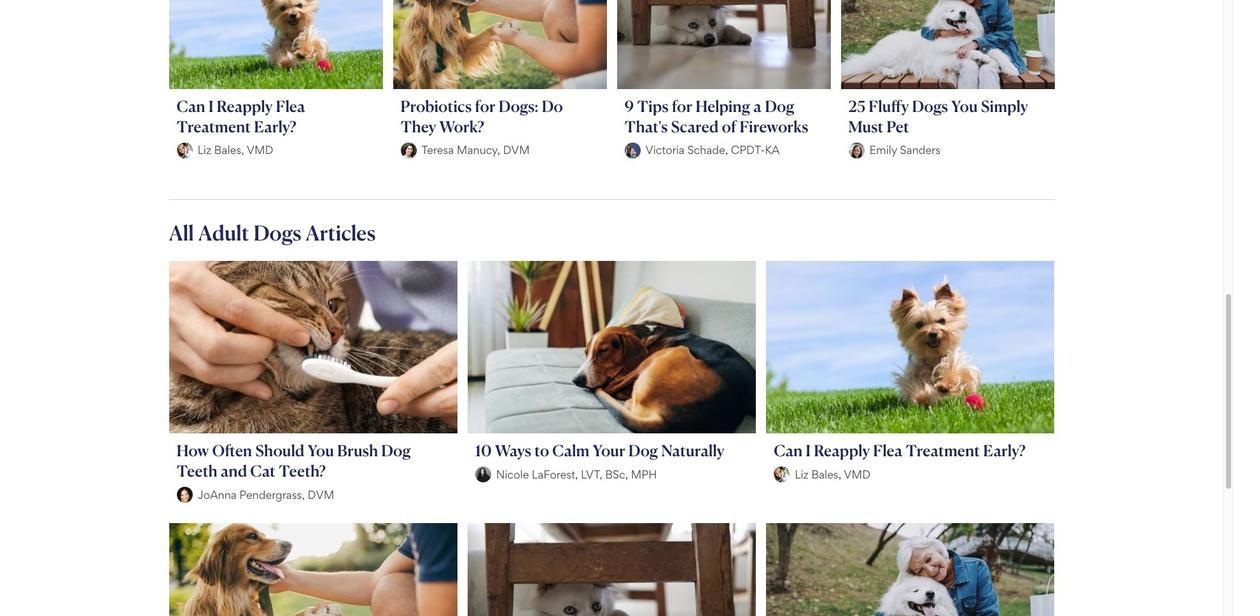 Task type: vqa. For each thing, say whether or not it's contained in the screenshot.
the right in
no



Task type: describe. For each thing, give the bounding box(es) containing it.
adult
[[198, 220, 249, 246]]

can inside can i reapply flea treatment early?
[[177, 97, 205, 116]]

0 horizontal spatial bales,
[[214, 143, 244, 157]]

scared
[[671, 117, 719, 136]]

fireworks
[[740, 117, 809, 136]]

joanna
[[198, 488, 237, 501]]

10 ways to calm your dog naturally
[[476, 441, 725, 461]]

often
[[212, 441, 252, 461]]

bsc,
[[606, 468, 629, 481]]

cpdt-
[[731, 143, 765, 157]]

dog for brush
[[382, 441, 411, 461]]

cat
[[250, 462, 276, 481]]

nicole
[[497, 468, 529, 481]]

treatment inside can i reapply flea treatment early?
[[177, 117, 251, 136]]

you for simply
[[952, 97, 978, 116]]

emily
[[870, 143, 898, 157]]

how often should you brush dog teeth and cat teeth?
[[177, 441, 411, 481]]

0 horizontal spatial liz bales, vmd
[[198, 143, 273, 157]]

0 vertical spatial can i reapply flea treatment early?
[[177, 97, 306, 136]]

mph
[[631, 468, 657, 481]]

1 vertical spatial can i reapply flea treatment early?
[[774, 441, 1026, 461]]

emily sanders
[[870, 143, 941, 157]]

1 vertical spatial early?
[[984, 441, 1026, 461]]

calm
[[553, 441, 590, 461]]

dogs for adult
[[254, 220, 302, 246]]

1 horizontal spatial i
[[806, 441, 811, 461]]

1 horizontal spatial liz
[[795, 468, 809, 481]]

sanders
[[901, 143, 941, 157]]

joanna pendergrass, dvm
[[198, 488, 334, 501]]

0 horizontal spatial flea
[[276, 97, 306, 116]]

must
[[849, 117, 884, 136]]

a
[[754, 97, 762, 116]]

schade,
[[688, 143, 729, 157]]

lvt,
[[581, 468, 603, 481]]

1 horizontal spatial treatment
[[906, 441, 981, 461]]

10
[[476, 441, 492, 461]]

that's
[[625, 117, 668, 136]]

0 horizontal spatial vmd
[[247, 143, 273, 157]]

probiotics
[[401, 97, 472, 116]]

nicole laforest, lvt, bsc, mph
[[497, 468, 657, 481]]

9
[[625, 97, 634, 116]]

of
[[722, 117, 737, 136]]

teeth?
[[279, 462, 326, 481]]

dog for your
[[629, 441, 659, 461]]

for inside '9 tips for helping a dog that's scared of fireworks'
[[672, 97, 693, 116]]

by image
[[476, 467, 491, 483]]



Task type: locate. For each thing, give the bounding box(es) containing it.
1 horizontal spatial bales,
[[812, 468, 842, 481]]

victoria
[[646, 143, 685, 157]]

2 for from the left
[[672, 97, 693, 116]]

1 horizontal spatial dvm
[[503, 143, 530, 157]]

they
[[401, 117, 437, 136]]

dvm for dogs:
[[503, 143, 530, 157]]

0 horizontal spatial dvm
[[308, 488, 334, 501]]

pet
[[887, 117, 910, 136]]

0 vertical spatial can
[[177, 97, 205, 116]]

you inside how often should you brush dog teeth and cat teeth?
[[308, 441, 334, 461]]

0 horizontal spatial can
[[177, 97, 205, 116]]

early?
[[254, 117, 297, 136], [984, 441, 1026, 461]]

for up scared
[[672, 97, 693, 116]]

0 horizontal spatial liz
[[198, 143, 211, 157]]

reapply
[[217, 97, 273, 116], [814, 441, 871, 461]]

0 vertical spatial bales,
[[214, 143, 244, 157]]

should
[[255, 441, 305, 461]]

bales,
[[214, 143, 244, 157], [812, 468, 842, 481]]

0 vertical spatial you
[[952, 97, 978, 116]]

0 horizontal spatial can i reapply flea treatment early?
[[177, 97, 306, 136]]

1 vertical spatial vmd
[[844, 468, 871, 481]]

dogs right fluffy
[[913, 97, 949, 116]]

you up 'teeth?'
[[308, 441, 334, 461]]

0 horizontal spatial you
[[308, 441, 334, 461]]

1 vertical spatial dogs
[[254, 220, 302, 246]]

i inside can i reapply flea treatment early?
[[209, 97, 214, 116]]

dogs for fluffy
[[913, 97, 949, 116]]

0 vertical spatial liz
[[198, 143, 211, 157]]

liz
[[198, 143, 211, 157], [795, 468, 809, 481]]

1 horizontal spatial reapply
[[814, 441, 871, 461]]

dogs right the adult
[[254, 220, 302, 246]]

reapply inside can i reapply flea treatment early?
[[217, 97, 273, 116]]

1 vertical spatial treatment
[[906, 441, 981, 461]]

dog up mph
[[629, 441, 659, 461]]

dvm down 'teeth?'
[[308, 488, 334, 501]]

how
[[177, 441, 209, 461]]

pendergrass,
[[240, 488, 305, 501]]

simply
[[982, 97, 1029, 116]]

can
[[177, 97, 205, 116], [774, 441, 803, 461]]

0 horizontal spatial dogs
[[254, 220, 302, 246]]

0 horizontal spatial for
[[475, 97, 496, 116]]

1 horizontal spatial flea
[[874, 441, 903, 461]]

25
[[849, 97, 866, 116]]

fluffy
[[869, 97, 910, 116]]

brush
[[338, 441, 378, 461]]

0 horizontal spatial i
[[209, 97, 214, 116]]

and
[[221, 462, 247, 481]]

dog for a
[[765, 97, 795, 116]]

ka
[[765, 143, 780, 157]]

tips
[[638, 97, 669, 116]]

ways
[[495, 441, 532, 461]]

25 fluffy dogs you simply must pet
[[849, 97, 1029, 136]]

naturally
[[662, 441, 725, 461]]

1 horizontal spatial can
[[774, 441, 803, 461]]

0 horizontal spatial treatment
[[177, 117, 251, 136]]

1 horizontal spatial can i reapply flea treatment early?
[[774, 441, 1026, 461]]

dog inside '9 tips for helping a dog that's scared of fireworks'
[[765, 97, 795, 116]]

dvm
[[503, 143, 530, 157], [308, 488, 334, 501]]

for
[[475, 97, 496, 116], [672, 97, 693, 116]]

2 horizontal spatial dog
[[765, 97, 795, 116]]

dog
[[765, 97, 795, 116], [382, 441, 411, 461], [629, 441, 659, 461]]

dog up fireworks
[[765, 97, 795, 116]]

dogs
[[913, 97, 949, 116], [254, 220, 302, 246]]

laforest,
[[532, 468, 579, 481]]

1 horizontal spatial dog
[[629, 441, 659, 461]]

1 horizontal spatial dogs
[[913, 97, 949, 116]]

all
[[169, 220, 194, 246]]

1 vertical spatial can
[[774, 441, 803, 461]]

dog inside how often should you brush dog teeth and cat teeth?
[[382, 441, 411, 461]]

your
[[593, 441, 626, 461]]

articles
[[306, 220, 376, 246]]

0 vertical spatial dogs
[[913, 97, 949, 116]]

helping
[[696, 97, 751, 116]]

do
[[542, 97, 563, 116]]

1 vertical spatial flea
[[874, 441, 903, 461]]

1 for from the left
[[475, 97, 496, 116]]

0 vertical spatial dvm
[[503, 143, 530, 157]]

i
[[209, 97, 214, 116], [806, 441, 811, 461]]

0 horizontal spatial dog
[[382, 441, 411, 461]]

liz bales, vmd
[[198, 143, 273, 157], [795, 468, 871, 481]]

all adult dogs articles
[[169, 220, 376, 246]]

0 horizontal spatial reapply
[[217, 97, 273, 116]]

you inside 25 fluffy dogs you simply must pet
[[952, 97, 978, 116]]

0 vertical spatial flea
[[276, 97, 306, 116]]

0 vertical spatial liz bales, vmd
[[198, 143, 273, 157]]

dvm for should
[[308, 488, 334, 501]]

0 vertical spatial treatment
[[177, 117, 251, 136]]

you
[[952, 97, 978, 116], [308, 441, 334, 461]]

1 vertical spatial i
[[806, 441, 811, 461]]

0 vertical spatial i
[[209, 97, 214, 116]]

1 vertical spatial liz
[[795, 468, 809, 481]]

work?
[[440, 117, 484, 136]]

probiotics for dogs: do they work?
[[401, 97, 563, 136]]

vmd
[[247, 143, 273, 157], [844, 468, 871, 481]]

dogs:
[[499, 97, 539, 116]]

early? inside can i reapply flea treatment early?
[[254, 117, 297, 136]]

teresa manucy, dvm
[[422, 143, 530, 157]]

1 horizontal spatial for
[[672, 97, 693, 116]]

1 vertical spatial you
[[308, 441, 334, 461]]

1 horizontal spatial you
[[952, 97, 978, 116]]

victoria schade, cpdt-ka
[[646, 143, 780, 157]]

flea
[[276, 97, 306, 116], [874, 441, 903, 461]]

0 horizontal spatial early?
[[254, 117, 297, 136]]

can i reapply flea treatment early?
[[177, 97, 306, 136], [774, 441, 1026, 461]]

1 horizontal spatial liz bales, vmd
[[795, 468, 871, 481]]

dvm right manucy,
[[503, 143, 530, 157]]

0 vertical spatial early?
[[254, 117, 297, 136]]

for inside probiotics for dogs: do they work?
[[475, 97, 496, 116]]

dogs inside 25 fluffy dogs you simply must pet
[[913, 97, 949, 116]]

9 tips for helping a dog that's scared of fireworks
[[625, 97, 809, 136]]

you left simply
[[952, 97, 978, 116]]

you for brush
[[308, 441, 334, 461]]

for up work?
[[475, 97, 496, 116]]

manucy,
[[457, 143, 501, 157]]

dog right brush
[[382, 441, 411, 461]]

1 horizontal spatial vmd
[[844, 468, 871, 481]]

1 vertical spatial liz bales, vmd
[[795, 468, 871, 481]]

to
[[535, 441, 550, 461]]

0 vertical spatial vmd
[[247, 143, 273, 157]]

1 horizontal spatial early?
[[984, 441, 1026, 461]]

1 vertical spatial bales,
[[812, 468, 842, 481]]

1 vertical spatial dvm
[[308, 488, 334, 501]]

teeth
[[177, 462, 218, 481]]

0 vertical spatial reapply
[[217, 97, 273, 116]]

1 vertical spatial reapply
[[814, 441, 871, 461]]

treatment
[[177, 117, 251, 136], [906, 441, 981, 461]]

teresa
[[422, 143, 454, 157]]

by image
[[177, 142, 193, 158], [401, 142, 417, 158], [625, 142, 641, 158], [849, 142, 865, 158], [774, 467, 790, 483], [177, 487, 193, 503]]



